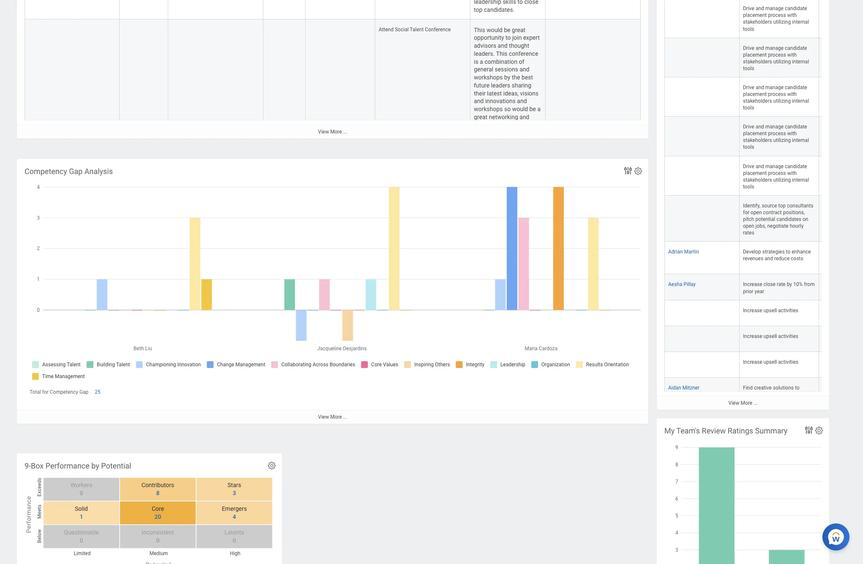 Task type: locate. For each thing, give the bounding box(es) containing it.
5 drive and manage candidate placement process with stakeholders utilizing internal tools from the top
[[743, 163, 809, 190]]

manage for 4th drive and manage candidate placement process with stakeholders utilizing internal tools element from the bottom
[[766, 45, 784, 51]]

exceeds
[[36, 478, 42, 497]]

1 with from the top
[[787, 12, 797, 18]]

a right is
[[480, 58, 483, 65]]

1 drive and manage candidate placement process with stakeholders utilizing internal tools row from the top
[[665, 0, 863, 38]]

5 utilizing from the top
[[774, 177, 791, 183]]

0 vertical spatial competency
[[25, 167, 67, 176]]

2 vertical spatial view more ...
[[318, 414, 347, 420]]

cell
[[25, 0, 120, 19], [120, 0, 168, 19], [168, 0, 263, 19], [263, 0, 305, 19], [305, 0, 375, 19], [375, 0, 471, 19], [546, 0, 641, 19], [665, 0, 740, 38], [819, 0, 863, 38], [25, 19, 120, 143], [120, 19, 168, 143], [168, 19, 263, 143], [263, 19, 305, 143], [305, 19, 375, 143], [665, 38, 740, 77], [819, 38, 863, 77], [665, 77, 740, 117], [819, 77, 863, 117], [665, 117, 740, 156], [819, 117, 863, 156], [665, 156, 740, 196], [819, 156, 863, 196], [665, 196, 740, 242], [819, 196, 863, 242], [819, 242, 863, 275], [819, 275, 863, 300], [665, 300, 740, 326], [819, 300, 863, 326], [665, 326, 740, 352], [819, 326, 863, 352], [665, 352, 740, 378], [819, 352, 863, 378], [819, 378, 863, 404]]

by
[[504, 74, 510, 81], [787, 282, 792, 288], [91, 462, 99, 470]]

drive for fifth drive and manage candidate placement process with stakeholders utilizing internal tools element from the top of the the my team's goal review ratings element
[[743, 163, 755, 169]]

1 vertical spatial by
[[787, 282, 792, 288]]

would up the "opportunity"
[[487, 26, 503, 33]]

0 vertical spatial by
[[504, 74, 510, 81]]

emergers 4
[[222, 506, 247, 520]]

be up the "opportunity"
[[504, 26, 511, 33]]

identify,
[[743, 203, 761, 209]]

1 placement from the top
[[743, 12, 767, 18]]

activities for third increase upsell activities element from the bottom
[[778, 308, 799, 314]]

3 drive from the top
[[743, 85, 755, 90]]

drive for 1st drive and manage candidate placement process with stakeholders utilizing internal tools element from the top
[[743, 6, 755, 12]]

to left join
[[506, 34, 511, 41]]

0 vertical spatial to
[[506, 34, 511, 41]]

this would be great opportunity to join expert advisors and thought leaders. this conference is a combination of general sessions and workshops by the best future leaders sharing their latest ideas, visions and innovations and workshops so would be a great networking and information gathering opportunity.
[[474, 26, 542, 136]]

0 vertical spatial activities
[[778, 308, 799, 314]]

and
[[756, 6, 764, 12], [498, 42, 508, 49], [756, 45, 764, 51], [520, 66, 530, 73], [756, 85, 764, 90], [474, 98, 484, 105], [517, 98, 527, 105], [520, 114, 530, 120], [756, 124, 764, 130], [756, 163, 764, 169], [765, 256, 773, 262]]

placement for 1st drive and manage candidate placement process with stakeholders utilizing internal tools element from the top
[[743, 12, 767, 18]]

5 drive and manage candidate placement process with stakeholders utilizing internal tools row from the top
[[665, 156, 863, 196]]

3 drive and manage candidate placement process with stakeholders utilizing internal tools from the top
[[743, 85, 809, 111]]

performance
[[46, 462, 90, 470], [25, 496, 33, 533]]

1 horizontal spatial great
[[512, 26, 526, 33]]

5 placement from the top
[[743, 170, 767, 176]]

1 utilizing from the top
[[774, 19, 791, 25]]

competency
[[25, 167, 67, 176], [50, 389, 78, 395]]

1 horizontal spatial by
[[504, 74, 510, 81]]

1 vertical spatial gap
[[79, 389, 88, 395]]

4 drive and manage candidate placement process with stakeholders utilizing internal tools from the top
[[743, 124, 809, 150]]

5 internal from the top
[[792, 177, 809, 183]]

3 candidate from the top
[[785, 85, 807, 90]]

internal for 1st drive and manage candidate placement process with stakeholders utilizing internal tools element from the top
[[792, 19, 809, 25]]

to up "reduce" on the top of the page
[[786, 249, 791, 255]]

2 drive and manage candidate placement process with stakeholders utilizing internal tools from the top
[[743, 45, 809, 71]]

0 horizontal spatial for
[[42, 389, 49, 395]]

2 vertical spatial upsell
[[764, 359, 777, 365]]

0 horizontal spatial great
[[474, 114, 488, 120]]

great up information
[[474, 114, 488, 120]]

2 with from the top
[[787, 52, 797, 58]]

this up combination
[[496, 50, 508, 57]]

row containing aidan mitzner
[[665, 378, 863, 404]]

1 activities from the top
[[778, 308, 799, 314]]

0 vertical spatial more
[[330, 129, 342, 135]]

identify, source top consultants for open contract positions, pitch potential candidates on open jobs, negotiate hourly rates element
[[743, 201, 814, 236]]

drive and manage candidate placement process with stakeholders utilizing internal tools
[[743, 6, 809, 32], [743, 45, 809, 71], [743, 85, 809, 111], [743, 124, 809, 150], [743, 163, 809, 190]]

1 vertical spatial workshops
[[474, 106, 503, 113]]

my team's review ratings summary
[[665, 426, 788, 435]]

1 vertical spatial view more ...
[[729, 400, 758, 406]]

3 increase from the top
[[743, 333, 762, 339]]

0 inside questionable 0
[[80, 537, 83, 544]]

be down visions
[[530, 106, 536, 113]]

workers 0
[[71, 482, 92, 497]]

0 inside latents 0
[[233, 537, 236, 544]]

0 vertical spatial be
[[504, 26, 511, 33]]

activities for 3rd increase upsell activities element
[[778, 359, 799, 365]]

this
[[474, 26, 485, 33], [496, 50, 508, 57]]

more inside the my team's goal review ratings element
[[741, 400, 753, 406]]

gap left the 25
[[79, 389, 88, 395]]

3 process from the top
[[768, 91, 786, 97]]

candidate for fifth drive and manage candidate placement process with stakeholders utilizing internal tools element from the top of the the my team's goal review ratings element
[[785, 163, 807, 169]]

1 vertical spatial increase upsell activities element
[[743, 332, 799, 339]]

0 vertical spatial increase upsell activities
[[743, 308, 799, 314]]

2 increase upsell activities row from the top
[[665, 326, 863, 352]]

2 vertical spatial view
[[318, 414, 329, 420]]

3 internal from the top
[[792, 98, 809, 104]]

1 vertical spatial increase upsell activities
[[743, 333, 799, 339]]

opportunity.
[[474, 130, 505, 136]]

candidate for 4th drive and manage candidate placement process with stakeholders utilizing internal tools element from the bottom
[[785, 45, 807, 51]]

find creative solutions to streamline workflow element
[[743, 383, 800, 398]]

2 horizontal spatial by
[[787, 282, 792, 288]]

develop strategies to enhance revenues and reduce costs element
[[743, 247, 811, 262]]

2 drive from the top
[[743, 45, 755, 51]]

future
[[474, 82, 490, 89]]

rates
[[743, 230, 755, 236]]

0 vertical spatial performance
[[46, 462, 90, 470]]

4 stakeholders from the top
[[743, 138, 772, 143]]

0 vertical spatial workshops
[[474, 74, 503, 81]]

more inside my team's performance element
[[330, 129, 342, 135]]

general
[[474, 66, 493, 73]]

attend social talent conference
[[379, 26, 451, 32]]

be
[[504, 26, 511, 33], [530, 106, 536, 113]]

0 button down inconsistent
[[151, 537, 161, 545]]

view more ... link for my team's performance element in the top of the page
[[17, 125, 649, 139]]

open down the identify,
[[751, 210, 762, 216]]

1 vertical spatial great
[[474, 114, 488, 120]]

drive and manage candidate placement process with stakeholders utilizing internal tools for third drive and manage candidate placement process with stakeholders utilizing internal tools element from the bottom
[[743, 85, 809, 111]]

increase upsell activities element
[[743, 306, 799, 314], [743, 332, 799, 339], [743, 358, 799, 365]]

1 horizontal spatial a
[[538, 106, 541, 113]]

0 horizontal spatial by
[[91, 462, 99, 470]]

questionable 0
[[64, 529, 99, 544]]

0 vertical spatial great
[[512, 26, 526, 33]]

placement for third drive and manage candidate placement process with stakeholders utilizing internal tools element from the bottom
[[743, 91, 767, 97]]

gathering
[[506, 122, 531, 128]]

by inside increase close rate by 10% from prior year
[[787, 282, 792, 288]]

... for the my team's goal review ratings element
[[754, 400, 758, 406]]

0 button
[[75, 489, 84, 497], [75, 537, 84, 545], [151, 537, 161, 545], [228, 537, 237, 545]]

view more ... inside the my team's goal review ratings element
[[729, 400, 758, 406]]

0 down workers
[[80, 490, 83, 497]]

1 increase from the top
[[743, 282, 762, 288]]

upsell for third increase upsell activities element from the bottom
[[764, 308, 777, 314]]

drive and manage candidate placement process with stakeholders utilizing internal tools row
[[665, 0, 863, 38], [665, 38, 863, 77], [665, 77, 863, 117], [665, 117, 863, 156], [665, 156, 863, 196]]

great
[[512, 26, 526, 33], [474, 114, 488, 120]]

2 placement from the top
[[743, 52, 767, 58]]

0 vertical spatial gap
[[69, 167, 83, 176]]

with for 1st drive and manage candidate placement process with stakeholders utilizing internal tools element from the top
[[787, 12, 797, 18]]

5 drive from the top
[[743, 163, 755, 169]]

competency gap analysis element
[[17, 159, 649, 424]]

5 manage from the top
[[766, 163, 784, 169]]

by right the rate at the right of page
[[787, 282, 792, 288]]

4 placement from the top
[[743, 131, 767, 137]]

0 horizontal spatial would
[[487, 26, 503, 33]]

0 button down questionable
[[75, 537, 84, 545]]

2 horizontal spatial to
[[795, 385, 800, 391]]

a
[[480, 58, 483, 65], [538, 106, 541, 113]]

tools for 4th drive and manage candidate placement process with stakeholders utilizing internal tools element from the bottom
[[743, 65, 754, 71]]

1 horizontal spatial be
[[530, 106, 536, 113]]

open
[[751, 210, 762, 216], [743, 223, 754, 229]]

increase upsell activities row
[[665, 300, 863, 326], [665, 326, 863, 352], [665, 352, 863, 378]]

increase upsell activities
[[743, 308, 799, 314], [743, 333, 799, 339], [743, 359, 799, 365]]

performance up workers
[[46, 462, 90, 470]]

aesha pillay link
[[668, 280, 696, 288]]

process for 4th drive and manage candidate placement process with stakeholders utilizing internal tools element from the bottom
[[768, 52, 786, 58]]

from
[[804, 282, 815, 288]]

to
[[506, 34, 511, 41], [786, 249, 791, 255], [795, 385, 800, 391]]

gap
[[69, 167, 83, 176], [79, 389, 88, 395]]

process
[[768, 12, 786, 18], [768, 52, 786, 58], [768, 91, 786, 97], [768, 131, 786, 137], [768, 170, 786, 176]]

view more ... for the my team's goal review ratings element
[[729, 400, 758, 406]]

increase upsell activities for 3rd increase upsell activities element
[[743, 359, 799, 365]]

strategies
[[763, 249, 785, 255]]

a down visions
[[538, 106, 541, 113]]

1 internal from the top
[[792, 19, 809, 25]]

0 down inconsistent
[[156, 537, 160, 544]]

0 vertical spatial upsell
[[764, 308, 777, 314]]

activities
[[778, 308, 799, 314], [778, 333, 799, 339], [778, 359, 799, 365]]

5 process from the top
[[768, 170, 786, 176]]

4 drive from the top
[[743, 124, 755, 130]]

2 vertical spatial increase upsell activities
[[743, 359, 799, 365]]

internal for third drive and manage candidate placement process with stakeholders utilizing internal tools element from the bottom
[[792, 98, 809, 104]]

mitzner
[[683, 385, 700, 391]]

workshops down 'innovations' at the right
[[474, 106, 503, 113]]

2 utilizing from the top
[[774, 59, 791, 65]]

0 vertical spatial view
[[318, 129, 329, 135]]

0 down latents on the bottom left of the page
[[233, 537, 236, 544]]

inconsistent 0
[[142, 529, 174, 544]]

0 for questionable 0
[[80, 537, 83, 544]]

3 utilizing from the top
[[774, 98, 791, 104]]

to inside the this would be great opportunity to join expert advisors and thought leaders. this conference is a combination of general sessions and workshops by the best future leaders sharing their latest ideas, visions and innovations and workshops so would be a great networking and information gathering opportunity.
[[506, 34, 511, 41]]

1 vertical spatial to
[[786, 249, 791, 255]]

for up pitch
[[743, 210, 750, 216]]

placement for 4th drive and manage candidate placement process with stakeholders utilizing internal tools element from the bottom
[[743, 52, 767, 58]]

for
[[743, 210, 750, 216], [42, 389, 49, 395]]

core 20
[[152, 506, 164, 520]]

attend
[[379, 26, 394, 32]]

row
[[25, 0, 641, 19], [665, 242, 863, 275], [665, 275, 863, 300], [665, 378, 863, 404]]

1 vertical spatial more
[[741, 400, 753, 406]]

more for the my team's goal review ratings element
[[741, 400, 753, 406]]

by left potential
[[91, 462, 99, 470]]

internal for 4th drive and manage candidate placement process with stakeholders utilizing internal tools element from the top of the the my team's goal review ratings element
[[792, 138, 809, 143]]

1 vertical spatial this
[[496, 50, 508, 57]]

2 vertical spatial by
[[91, 462, 99, 470]]

9-box performance by potential
[[25, 462, 131, 470]]

1 vertical spatial for
[[42, 389, 49, 395]]

drive
[[743, 6, 755, 12], [743, 45, 755, 51], [743, 85, 755, 90], [743, 124, 755, 130], [743, 163, 755, 169]]

9-
[[25, 462, 31, 470]]

2 increase upsell activities element from the top
[[743, 332, 799, 339]]

2 vertical spatial more
[[330, 414, 342, 420]]

3 drive and manage candidate placement process with stakeholders utilizing internal tools row from the top
[[665, 77, 863, 117]]

to right solutions
[[795, 385, 800, 391]]

1 vertical spatial performance
[[25, 496, 33, 533]]

leaders
[[491, 82, 510, 89]]

... inside the my team's goal review ratings element
[[754, 400, 758, 406]]

4 tools from the top
[[743, 144, 754, 150]]

stakeholders
[[743, 19, 772, 25], [743, 59, 772, 65], [743, 98, 772, 104], [743, 138, 772, 143], [743, 177, 772, 183]]

0 horizontal spatial performance
[[25, 496, 33, 533]]

1 increase upsell activities row from the top
[[665, 300, 863, 326]]

view
[[318, 129, 329, 135], [729, 400, 740, 406], [318, 414, 329, 420]]

1 tools from the top
[[743, 26, 754, 32]]

4 manage from the top
[[766, 124, 784, 130]]

1 stakeholders from the top
[[743, 19, 772, 25]]

0 inside workers 0
[[80, 490, 83, 497]]

drive and manage candidate placement process with stakeholders utilizing internal tools for 1st drive and manage candidate placement process with stakeholders utilizing internal tools element from the top
[[743, 6, 809, 32]]

1 candidate from the top
[[785, 6, 807, 12]]

utilizing
[[774, 19, 791, 25], [774, 59, 791, 65], [774, 98, 791, 104], [774, 138, 791, 143], [774, 177, 791, 183]]

0 button down workers
[[75, 489, 84, 497]]

3 upsell from the top
[[764, 359, 777, 365]]

performance left the meets
[[25, 496, 33, 533]]

0 horizontal spatial to
[[506, 34, 511, 41]]

5 stakeholders from the top
[[743, 177, 772, 183]]

process for fifth drive and manage candidate placement process with stakeholders utilizing internal tools element from the top of the the my team's goal review ratings element
[[768, 170, 786, 176]]

sessions
[[495, 66, 518, 73]]

2 increase upsell activities from the top
[[743, 333, 799, 339]]

5 candidate from the top
[[785, 163, 807, 169]]

0 for inconsistent 0
[[156, 537, 160, 544]]

more for my team's performance element in the top of the page
[[330, 129, 342, 135]]

2 increase from the top
[[743, 308, 762, 314]]

1 drive from the top
[[743, 6, 755, 12]]

1 vertical spatial open
[[743, 223, 754, 229]]

for right total
[[42, 389, 49, 395]]

2 stakeholders from the top
[[743, 59, 772, 65]]

3 tools from the top
[[743, 105, 754, 111]]

1 vertical spatial would
[[512, 106, 528, 113]]

0 horizontal spatial a
[[480, 58, 483, 65]]

this up the "opportunity"
[[474, 26, 485, 33]]

2 vertical spatial ...
[[343, 414, 347, 420]]

2 vertical spatial increase upsell activities element
[[743, 358, 799, 365]]

10%
[[794, 282, 803, 288]]

5 with from the top
[[787, 170, 797, 176]]

4 utilizing from the top
[[774, 138, 791, 143]]

0 down questionable
[[80, 537, 83, 544]]

stars 3
[[228, 482, 241, 497]]

open down pitch
[[743, 223, 754, 229]]

view more ... inside my team's performance element
[[318, 129, 347, 135]]

jobs,
[[756, 223, 766, 229]]

0 inside inconsistent 0
[[156, 537, 160, 544]]

2 manage from the top
[[766, 45, 784, 51]]

1 increase upsell activities from the top
[[743, 308, 799, 314]]

top
[[779, 203, 786, 209]]

0 button down latents on the bottom left of the page
[[228, 537, 237, 545]]

2 process from the top
[[768, 52, 786, 58]]

1 drive and manage candidate placement process with stakeholders utilizing internal tools from the top
[[743, 6, 809, 32]]

increase inside increase close rate by 10% from prior year
[[743, 282, 762, 288]]

1 upsell from the top
[[764, 308, 777, 314]]

row containing aesha pillay
[[665, 275, 863, 300]]

upsell for 2nd increase upsell activities element from the bottom of the the my team's goal review ratings element
[[764, 333, 777, 339]]

0 vertical spatial for
[[743, 210, 750, 216]]

0
[[80, 490, 83, 497], [80, 537, 83, 544], [156, 537, 160, 544], [233, 537, 236, 544]]

1 horizontal spatial to
[[786, 249, 791, 255]]

box
[[31, 462, 44, 470]]

0 button for questionable 0
[[75, 537, 84, 545]]

candidate for 1st drive and manage candidate placement process with stakeholders utilizing internal tools element from the top
[[785, 6, 807, 12]]

prior
[[743, 289, 754, 294]]

drive and manage candidate placement process with stakeholders utilizing internal tools element
[[743, 4, 809, 32], [743, 43, 809, 71], [743, 83, 809, 111], [743, 122, 809, 150], [743, 162, 809, 190]]

... inside my team's performance element
[[343, 129, 347, 135]]

develop strategies to enhance revenues and reduce costs
[[743, 249, 811, 262]]

increase for 3rd increase upsell activities element
[[743, 359, 762, 365]]

3 manage from the top
[[766, 85, 784, 90]]

1 vertical spatial ...
[[754, 400, 758, 406]]

latents
[[225, 529, 244, 536]]

meets
[[36, 505, 42, 519]]

utilizing for 4th drive and manage candidate placement process with stakeholders utilizing internal tools element from the top of the the my team's goal review ratings element
[[774, 138, 791, 143]]

3 with from the top
[[787, 91, 797, 97]]

stakeholders for 4th drive and manage candidate placement process with stakeholders utilizing internal tools element from the top of the the my team's goal review ratings element
[[743, 138, 772, 143]]

0 vertical spatial ...
[[343, 129, 347, 135]]

2 activities from the top
[[778, 333, 799, 339]]

2 drive and manage candidate placement process with stakeholders utilizing internal tools element from the top
[[743, 43, 809, 71]]

drive for third drive and manage candidate placement process with stakeholders utilizing internal tools element from the bottom
[[743, 85, 755, 90]]

candidates
[[777, 216, 802, 222]]

2 upsell from the top
[[764, 333, 777, 339]]

great up join
[[512, 26, 526, 33]]

would right so
[[512, 106, 528, 113]]

2 candidate from the top
[[785, 45, 807, 51]]

8 button
[[151, 489, 161, 497]]

placement
[[743, 12, 767, 18], [743, 52, 767, 58], [743, 91, 767, 97], [743, 131, 767, 137], [743, 170, 767, 176]]

1 vertical spatial activities
[[778, 333, 799, 339]]

consultants
[[787, 203, 814, 209]]

2 tools from the top
[[743, 65, 754, 71]]

0 vertical spatial increase upsell activities element
[[743, 306, 799, 314]]

2 internal from the top
[[792, 59, 809, 65]]

increase upsell activities for third increase upsell activities element from the bottom
[[743, 308, 799, 314]]

1 vertical spatial a
[[538, 106, 541, 113]]

4 button
[[228, 513, 237, 521]]

1 vertical spatial view
[[729, 400, 740, 406]]

3 increase upsell activities from the top
[[743, 359, 799, 365]]

total for competency gap
[[30, 389, 88, 395]]

4 with from the top
[[787, 131, 797, 137]]

4 process from the top
[[768, 131, 786, 137]]

increase for "increase close rate by 10% from prior year" element
[[743, 282, 762, 288]]

with for third drive and manage candidate placement process with stakeholders utilizing internal tools element from the bottom
[[787, 91, 797, 97]]

0 vertical spatial view more ...
[[318, 129, 347, 135]]

join
[[512, 34, 522, 41]]

0 vertical spatial would
[[487, 26, 503, 33]]

total
[[30, 389, 41, 395]]

1 process from the top
[[768, 12, 786, 18]]

4 increase from the top
[[743, 359, 762, 365]]

3 stakeholders from the top
[[743, 98, 772, 104]]

by down sessions
[[504, 74, 510, 81]]

2 vertical spatial activities
[[778, 359, 799, 365]]

1 horizontal spatial for
[[743, 210, 750, 216]]

advisors
[[474, 42, 496, 49]]

increase upsell activities for 2nd increase upsell activities element from the bottom of the the my team's goal review ratings element
[[743, 333, 799, 339]]

0 button for latents 0
[[228, 537, 237, 545]]

of
[[519, 58, 524, 65]]

candidate for 4th drive and manage candidate placement process with stakeholders utilizing internal tools element from the top of the the my team's goal review ratings element
[[785, 124, 807, 130]]

workshops down the general
[[474, 74, 503, 81]]

4 internal from the top
[[792, 138, 809, 143]]

2 vertical spatial to
[[795, 385, 800, 391]]

2 workshops from the top
[[474, 106, 503, 113]]

3 placement from the top
[[743, 91, 767, 97]]

5 tools from the top
[[743, 184, 754, 190]]

core
[[152, 506, 164, 512]]

workflow
[[768, 392, 789, 398]]

1 vertical spatial be
[[530, 106, 536, 113]]

1 manage from the top
[[766, 6, 784, 12]]

view inside my team's performance element
[[318, 129, 329, 135]]

0 vertical spatial this
[[474, 26, 485, 33]]

4 candidate from the top
[[785, 124, 807, 130]]

3 activities from the top
[[778, 359, 799, 365]]

1 vertical spatial upsell
[[764, 333, 777, 339]]

gap left analysis
[[69, 167, 83, 176]]

to inside find creative solutions to streamline workflow
[[795, 385, 800, 391]]

pillay
[[684, 282, 696, 288]]



Task type: describe. For each thing, give the bounding box(es) containing it.
increase for 2nd increase upsell activities element from the bottom of the the my team's goal review ratings element
[[743, 333, 762, 339]]

utilizing for fifth drive and manage candidate placement process with stakeholders utilizing internal tools element from the top of the the my team's goal review ratings element
[[774, 177, 791, 183]]

0 for latents 0
[[233, 537, 236, 544]]

medium
[[150, 551, 168, 557]]

pitch
[[743, 216, 754, 222]]

find
[[743, 385, 753, 391]]

process for 4th drive and manage candidate placement process with stakeholders utilizing internal tools element from the top of the the my team's goal review ratings element
[[768, 131, 786, 137]]

view for my team's performance element in the top of the page
[[318, 129, 329, 135]]

social
[[395, 26, 409, 32]]

drive and manage candidate placement process with stakeholders utilizing internal tools for 4th drive and manage candidate placement process with stakeholders utilizing internal tools element from the bottom
[[743, 45, 809, 71]]

4
[[233, 514, 236, 520]]

with for fifth drive and manage candidate placement process with stakeholders utilizing internal tools element from the top of the the my team's goal review ratings element
[[787, 170, 797, 176]]

for inside identify, source top consultants for open contract positions, pitch potential candidates on open jobs, negotiate hourly rates
[[743, 210, 750, 216]]

1 increase upsell activities element from the top
[[743, 306, 799, 314]]

contract
[[763, 210, 782, 216]]

contributors
[[142, 482, 174, 489]]

ratings
[[728, 426, 753, 435]]

aidan
[[668, 385, 681, 391]]

conference
[[425, 26, 451, 32]]

by for increase close rate by 10% from prior year
[[787, 282, 792, 288]]

ideas,
[[503, 90, 519, 97]]

my
[[665, 426, 675, 435]]

drive for 4th drive and manage candidate placement process with stakeholders utilizing internal tools element from the bottom
[[743, 45, 755, 51]]

and inside develop strategies to enhance revenues and reduce costs
[[765, 256, 773, 262]]

tools for 1st drive and manage candidate placement process with stakeholders utilizing internal tools element from the top
[[743, 26, 754, 32]]

stars
[[228, 482, 241, 489]]

stakeholders for 1st drive and manage candidate placement process with stakeholders utilizing internal tools element from the top
[[743, 19, 772, 25]]

3 button
[[228, 489, 237, 497]]

talent
[[410, 26, 424, 32]]

0 for workers 0
[[80, 490, 83, 497]]

view more ... link for the my team's goal review ratings element
[[657, 396, 829, 410]]

more inside competency gap analysis "element"
[[330, 414, 342, 420]]

negotiate
[[768, 223, 789, 229]]

for inside competency gap analysis "element"
[[42, 389, 49, 395]]

process for 1st drive and manage candidate placement process with stakeholders utilizing internal tools element from the top
[[768, 12, 786, 18]]

latents 0
[[225, 529, 244, 544]]

inconsistent
[[142, 529, 174, 536]]

my team's goal review ratings element
[[657, 0, 863, 410]]

3
[[233, 490, 236, 497]]

drive for 4th drive and manage candidate placement process with stakeholders utilizing internal tools element from the top of the the my team's goal review ratings element
[[743, 124, 755, 130]]

configure 9-box performance by potential image
[[267, 461, 276, 470]]

latest
[[487, 90, 502, 97]]

my team's review ratings summary element
[[657, 418, 829, 564]]

4 drive and manage candidate placement process with stakeholders utilizing internal tools row from the top
[[665, 117, 863, 156]]

my team's performance element
[[17, 0, 649, 209]]

3 increase upsell activities element from the top
[[743, 358, 799, 365]]

increase for third increase upsell activities element from the bottom
[[743, 308, 762, 314]]

8
[[156, 490, 160, 497]]

rate
[[777, 282, 786, 288]]

networking
[[489, 114, 518, 120]]

configure and view chart data image
[[623, 166, 633, 176]]

enhance
[[792, 249, 811, 255]]

manage for 4th drive and manage candidate placement process with stakeholders utilizing internal tools element from the top of the the my team's goal review ratings element
[[766, 124, 784, 130]]

to inside develop strategies to enhance revenues and reduce costs
[[786, 249, 791, 255]]

candidate for third drive and manage candidate placement process with stakeholders utilizing internal tools element from the bottom
[[785, 85, 807, 90]]

tools for fifth drive and manage candidate placement process with stakeholders utilizing internal tools element from the top of the the my team's goal review ratings element
[[743, 184, 754, 190]]

utilizing for 4th drive and manage candidate placement process with stakeholders utilizing internal tools element from the bottom
[[774, 59, 791, 65]]

3 increase upsell activities row from the top
[[665, 352, 863, 378]]

aesha
[[668, 282, 683, 288]]

their
[[474, 90, 486, 97]]

conference
[[509, 50, 538, 57]]

0 vertical spatial open
[[751, 210, 762, 216]]

stakeholders for 4th drive and manage candidate placement process with stakeholders utilizing internal tools element from the bottom
[[743, 59, 772, 65]]

questionable
[[64, 529, 99, 536]]

9-box performance by potential element
[[17, 454, 282, 564]]

streamline
[[743, 392, 767, 398]]

identify, source top consultants for open contract positions, pitch potential candidates on open jobs, negotiate hourly rates row
[[665, 196, 863, 242]]

0 vertical spatial a
[[480, 58, 483, 65]]

increase close rate by 10% from prior year element
[[743, 280, 815, 294]]

aidan mitzner
[[668, 385, 700, 391]]

1 button
[[75, 513, 84, 521]]

drive and manage candidate placement process with stakeholders utilizing internal tools for 4th drive and manage candidate placement process with stakeholders utilizing internal tools element from the top of the the my team's goal review ratings element
[[743, 124, 809, 150]]

tools for 4th drive and manage candidate placement process with stakeholders utilizing internal tools element from the top of the the my team's goal review ratings element
[[743, 144, 754, 150]]

review
[[702, 426, 726, 435]]

aidan mitzner link
[[668, 383, 700, 391]]

with for 4th drive and manage candidate placement process with stakeholders utilizing internal tools element from the bottom
[[787, 52, 797, 58]]

tools for third drive and manage candidate placement process with stakeholders utilizing internal tools element from the bottom
[[743, 105, 754, 111]]

hourly
[[790, 223, 804, 229]]

close
[[764, 282, 776, 288]]

positions,
[[783, 210, 805, 216]]

configure my team's review ratings summary image
[[815, 426, 824, 435]]

internal for fifth drive and manage candidate placement process with stakeholders utilizing internal tools element from the top of the the my team's goal review ratings element
[[792, 177, 809, 183]]

solid
[[75, 506, 88, 512]]

identify, source top consultants for open contract positions, pitch potential candidates on open jobs, negotiate hourly rates
[[743, 203, 814, 236]]

solid 1
[[75, 506, 88, 520]]

upsell for 3rd increase upsell activities element
[[764, 359, 777, 365]]

view inside competency gap analysis "element"
[[318, 414, 329, 420]]

costs
[[791, 256, 804, 262]]

1 horizontal spatial performance
[[46, 462, 90, 470]]

leaders.
[[474, 50, 495, 57]]

placement for fifth drive and manage candidate placement process with stakeholders utilizing internal tools element from the top of the the my team's goal review ratings element
[[743, 170, 767, 176]]

view more ... for my team's performance element in the top of the page
[[318, 129, 347, 135]]

by for 9-box performance by potential
[[91, 462, 99, 470]]

drive and manage candidate placement process with stakeholders utilizing internal tools for fifth drive and manage candidate placement process with stakeholders utilizing internal tools element from the top of the the my team's goal review ratings element
[[743, 163, 809, 190]]

1 horizontal spatial would
[[512, 106, 528, 113]]

so
[[504, 106, 511, 113]]

revenues
[[743, 256, 764, 262]]

25
[[95, 389, 101, 395]]

utilizing for 1st drive and manage candidate placement process with stakeholders utilizing internal tools element from the top
[[774, 19, 791, 25]]

1 drive and manage candidate placement process with stakeholders utilizing internal tools element from the top
[[743, 4, 809, 32]]

solutions
[[773, 385, 794, 391]]

increase close rate by 10% from prior year
[[743, 282, 815, 294]]

competency gap analysis
[[25, 167, 113, 176]]

with for 4th drive and manage candidate placement process with stakeholders utilizing internal tools element from the top of the the my team's goal review ratings element
[[787, 131, 797, 137]]

1 workshops from the top
[[474, 74, 503, 81]]

workers
[[71, 482, 92, 489]]

placement for 4th drive and manage candidate placement process with stakeholders utilizing internal tools element from the top of the the my team's goal review ratings element
[[743, 131, 767, 137]]

below
[[36, 530, 42, 543]]

2 drive and manage candidate placement process with stakeholders utilizing internal tools row from the top
[[665, 38, 863, 77]]

... inside competency gap analysis "element"
[[343, 414, 347, 420]]

thought
[[509, 42, 529, 49]]

high
[[230, 551, 241, 557]]

on
[[803, 216, 809, 222]]

view for the my team's goal review ratings element
[[729, 400, 740, 406]]

adrian
[[668, 249, 683, 255]]

reduce
[[774, 256, 790, 262]]

expert
[[523, 34, 540, 41]]

potential
[[756, 216, 775, 222]]

1 vertical spatial competency
[[50, 389, 78, 395]]

stakeholders for fifth drive and manage candidate placement process with stakeholders utilizing internal tools element from the top of the the my team's goal review ratings element
[[743, 177, 772, 183]]

3 drive and manage candidate placement process with stakeholders utilizing internal tools element from the top
[[743, 83, 809, 111]]

limited
[[74, 551, 91, 557]]

analysis
[[84, 167, 113, 176]]

the
[[512, 74, 520, 81]]

view more ... inside competency gap analysis "element"
[[318, 414, 347, 420]]

utilizing for third drive and manage candidate placement process with stakeholders utilizing internal tools element from the bottom
[[774, 98, 791, 104]]

team's
[[677, 426, 700, 435]]

manage for fifth drive and manage candidate placement process with stakeholders utilizing internal tools element from the top of the the my team's goal review ratings element
[[766, 163, 784, 169]]

0 horizontal spatial be
[[504, 26, 511, 33]]

is
[[474, 58, 479, 65]]

internal for 4th drive and manage candidate placement process with stakeholders utilizing internal tools element from the bottom
[[792, 59, 809, 65]]

martin
[[684, 249, 699, 255]]

activities for 2nd increase upsell activities element from the bottom of the the my team's goal review ratings element
[[778, 333, 799, 339]]

4 drive and manage candidate placement process with stakeholders utilizing internal tools element from the top
[[743, 122, 809, 150]]

manage for 1st drive and manage candidate placement process with stakeholders utilizing internal tools element from the top
[[766, 6, 784, 12]]

adrian martin
[[668, 249, 699, 255]]

row containing adrian martin
[[665, 242, 863, 275]]

0 horizontal spatial this
[[474, 26, 485, 33]]

best
[[522, 74, 533, 81]]

configure competency gap analysis image
[[634, 166, 643, 176]]

5 drive and manage candidate placement process with stakeholders utilizing internal tools element from the top
[[743, 162, 809, 190]]

find creative solutions to streamline workflow
[[743, 385, 800, 398]]

process for third drive and manage candidate placement process with stakeholders utilizing internal tools element from the bottom
[[768, 91, 786, 97]]

0 button for inconsistent 0
[[151, 537, 161, 545]]

by inside the this would be great opportunity to join expert advisors and thought leaders. this conference is a combination of general sessions and workshops by the best future leaders sharing their latest ideas, visions and innovations and workshops so would be a great networking and information gathering opportunity.
[[504, 74, 510, 81]]

0 button for workers 0
[[75, 489, 84, 497]]

emergers
[[222, 506, 247, 512]]

information
[[474, 122, 505, 128]]

potential
[[101, 462, 131, 470]]

source
[[762, 203, 777, 209]]

manage for third drive and manage candidate placement process with stakeholders utilizing internal tools element from the bottom
[[766, 85, 784, 90]]

stakeholders for third drive and manage candidate placement process with stakeholders utilizing internal tools element from the bottom
[[743, 98, 772, 104]]

this would be great opportunity to join expert advisors and thought leaders. this conference is a combination of general sessions and workshops by the best future leaders sharing their latest ideas, visions and innovations and workshops so would be a great networking and information gathering opportunity. row
[[25, 19, 641, 143]]

summary
[[755, 426, 788, 435]]

1 horizontal spatial this
[[496, 50, 508, 57]]

... for my team's performance element in the top of the page
[[343, 129, 347, 135]]

configure and view chart data image
[[804, 425, 814, 435]]

creative
[[754, 385, 772, 391]]



Task type: vqa. For each thing, say whether or not it's contained in the screenshot.
'Voluntary AD&D' to the right
no



